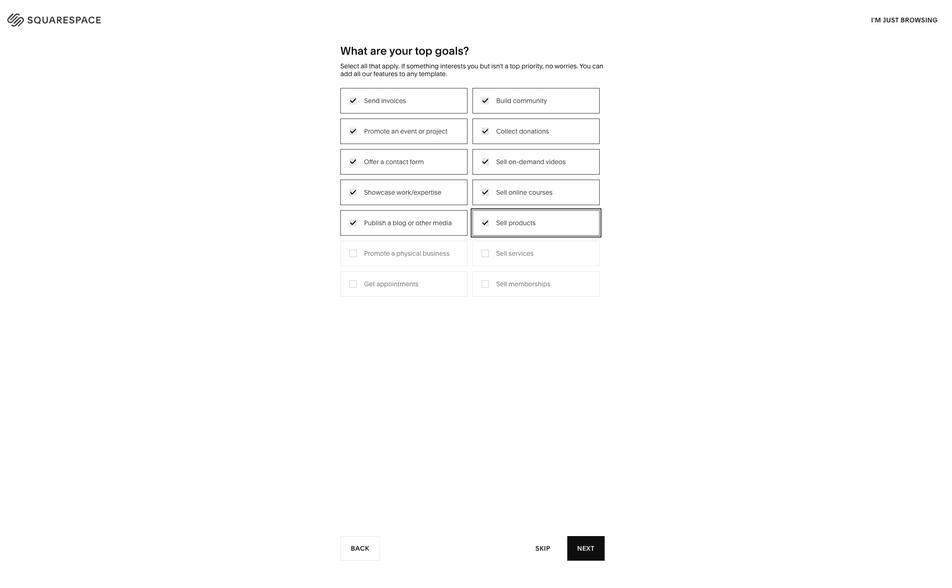 Task type: locate. For each thing, give the bounding box(es) containing it.
i'm just browsing link
[[872, 7, 938, 32]]

fitness link
[[464, 154, 495, 162]]

that
[[369, 62, 381, 70]]

& right media
[[388, 154, 393, 162]]

get appointments
[[364, 280, 419, 288]]

community & non-profits link
[[272, 168, 357, 176]]

features
[[374, 70, 398, 78]]

1 horizontal spatial top
[[510, 62, 520, 70]]

or right 'event'
[[419, 127, 425, 135]]

collect
[[497, 127, 518, 135]]

events link
[[368, 168, 397, 176]]

properties
[[408, 195, 439, 203]]

sell
[[497, 158, 507, 166], [497, 188, 507, 196], [497, 219, 507, 227], [497, 249, 507, 257], [497, 280, 507, 288]]

&
[[484, 127, 488, 135], [486, 140, 490, 149], [388, 154, 393, 162], [308, 168, 312, 176], [403, 195, 407, 203]]

2 sell from the top
[[497, 188, 507, 196]]

travel link
[[368, 127, 395, 135]]

& for podcasts
[[388, 154, 393, 162]]

0 horizontal spatial or
[[408, 219, 414, 227]]

non-
[[314, 168, 329, 176]]

a left blog
[[388, 219, 391, 227]]

promote
[[364, 127, 390, 135], [364, 249, 390, 257]]

or for blog
[[408, 219, 414, 227]]

sell on-demand videos
[[497, 158, 566, 166]]

all left our
[[354, 70, 361, 78]]

publish a blog or other media
[[364, 219, 452, 227]]

top
[[415, 44, 433, 57], [510, 62, 520, 70]]

a left physical on the top left of the page
[[392, 249, 395, 257]]

bloom image
[[350, 312, 596, 573]]

build community
[[497, 96, 547, 105]]

template.
[[419, 70, 447, 78]]

& left non-
[[308, 168, 312, 176]]

restaurants
[[368, 140, 403, 149]]

top up something on the top
[[415, 44, 433, 57]]

worries.
[[555, 62, 579, 70]]

what are your top goals? select all that apply. if something interests you but isn't a top priority, no worries. you can add all our features to any template.
[[341, 44, 604, 78]]

goals?
[[435, 44, 469, 57]]

sell left on-
[[497, 158, 507, 166]]

fitness
[[464, 154, 486, 162]]

all left that
[[361, 62, 368, 70]]

1 vertical spatial promote
[[364, 249, 390, 257]]

& right home
[[484, 127, 488, 135]]

a up events link
[[381, 158, 384, 166]]

sell for sell memberships
[[497, 280, 507, 288]]

top right "isn't"
[[510, 62, 520, 70]]

promote down publish
[[364, 249, 390, 257]]

& for non-
[[308, 168, 312, 176]]

1 vertical spatial or
[[408, 219, 414, 227]]

i'm just browsing
[[872, 16, 938, 24]]

can
[[593, 62, 604, 70]]

videos
[[546, 158, 566, 166]]

restaurants link
[[368, 140, 413, 149]]

estate
[[383, 195, 401, 203]]

travel
[[368, 127, 386, 135]]

but
[[480, 62, 490, 70]]

you
[[580, 62, 591, 70]]

a for publish a blog or other media
[[388, 219, 391, 227]]

or for event
[[419, 127, 425, 135]]

4 sell from the top
[[497, 249, 507, 257]]

browsing
[[901, 16, 938, 24]]

community
[[272, 168, 307, 176]]

sell left online
[[497, 188, 507, 196]]

real estate & properties link
[[368, 195, 448, 203]]

a for promote a physical business
[[392, 249, 395, 257]]

services
[[509, 249, 534, 257]]

a right "isn't"
[[505, 62, 509, 70]]

an
[[392, 127, 399, 135]]

media
[[368, 154, 387, 162]]

sell left services
[[497, 249, 507, 257]]

home & decor
[[464, 127, 508, 135]]

media & podcasts
[[368, 154, 422, 162]]

next
[[578, 544, 595, 552]]

community
[[513, 96, 547, 105]]

& right nature at top
[[486, 140, 490, 149]]

2 promote from the top
[[364, 249, 390, 257]]

home & decor link
[[464, 127, 517, 135]]

appointments
[[377, 280, 419, 288]]

nature & animals
[[464, 140, 516, 149]]

5 sell from the top
[[497, 280, 507, 288]]

0 vertical spatial top
[[415, 44, 433, 57]]

or
[[419, 127, 425, 135], [408, 219, 414, 227]]

next button
[[568, 536, 605, 561]]

0 vertical spatial or
[[419, 127, 425, 135]]

other
[[416, 219, 432, 227]]

& for animals
[[486, 140, 490, 149]]

a
[[505, 62, 509, 70], [381, 158, 384, 166], [388, 219, 391, 227], [392, 249, 395, 257]]

squarespace logo link
[[18, 11, 200, 26]]

sell left memberships
[[497, 280, 507, 288]]

0 vertical spatial promote
[[364, 127, 390, 135]]

skip button
[[526, 536, 561, 561]]

a for offer a contact form
[[381, 158, 384, 166]]

events
[[368, 168, 388, 176]]

memberships
[[509, 280, 551, 288]]

sell for sell products
[[497, 219, 507, 227]]

something
[[407, 62, 439, 70]]

select
[[341, 62, 359, 70]]

just
[[883, 16, 900, 24]]

promote up restaurants
[[364, 127, 390, 135]]

1 promote from the top
[[364, 127, 390, 135]]

sell online courses
[[497, 188, 553, 196]]

1 horizontal spatial or
[[419, 127, 425, 135]]

3 sell from the top
[[497, 219, 507, 227]]

event
[[401, 127, 417, 135]]

invoices
[[381, 96, 406, 105]]

1 vertical spatial top
[[510, 62, 520, 70]]

i'm
[[872, 16, 882, 24]]

sell left products
[[497, 219, 507, 227]]

all
[[361, 62, 368, 70], [354, 70, 361, 78]]

media
[[433, 219, 452, 227]]

1 sell from the top
[[497, 158, 507, 166]]

or right blog
[[408, 219, 414, 227]]

a inside what are your top goals? select all that apply. if something interests you but isn't a top priority, no worries. you can add all our features to any template.
[[505, 62, 509, 70]]



Task type: vqa. For each thing, say whether or not it's contained in the screenshot.
SKIP button
yes



Task type: describe. For each thing, give the bounding box(es) containing it.
sell services
[[497, 249, 534, 257]]

skip
[[536, 544, 551, 552]]

promote an event or project
[[364, 127, 448, 135]]

promote a physical business
[[364, 249, 450, 257]]

collect donations
[[497, 127, 549, 135]]

physical
[[397, 249, 421, 257]]

back button
[[341, 536, 380, 561]]

media & podcasts link
[[368, 154, 431, 162]]

profits
[[329, 168, 348, 176]]

& right estate
[[403, 195, 407, 203]]

nature
[[464, 140, 484, 149]]

nature & animals link
[[464, 140, 525, 149]]

sell memberships
[[497, 280, 551, 288]]

project
[[426, 127, 448, 135]]

sell for sell on-demand videos
[[497, 158, 507, 166]]

sell products
[[497, 219, 536, 227]]

squarespace logo image
[[18, 11, 119, 26]]

0 horizontal spatial top
[[415, 44, 433, 57]]

back
[[351, 544, 370, 552]]

courses
[[529, 188, 553, 196]]

showcase
[[364, 188, 395, 196]]

no
[[546, 62, 553, 70]]

form
[[410, 158, 424, 166]]

your
[[390, 44, 413, 57]]

business
[[423, 249, 450, 257]]

real
[[368, 195, 381, 203]]

add
[[341, 70, 352, 78]]

products
[[509, 219, 536, 227]]

any
[[407, 70, 418, 78]]

send
[[364, 96, 380, 105]]

podcasts
[[394, 154, 422, 162]]

our
[[362, 70, 372, 78]]

sell for sell services
[[497, 249, 507, 257]]

blog
[[393, 219, 407, 227]]

& for decor
[[484, 127, 488, 135]]

on-
[[509, 158, 519, 166]]

demand
[[519, 158, 545, 166]]

offer
[[364, 158, 379, 166]]

apply.
[[382, 62, 400, 70]]

promote for promote an event or project
[[364, 127, 390, 135]]

if
[[402, 62, 405, 70]]

isn't
[[492, 62, 504, 70]]

what
[[341, 44, 368, 57]]

you
[[468, 62, 479, 70]]

animals
[[492, 140, 516, 149]]

showcase work/expertise
[[364, 188, 442, 196]]

real estate & properties
[[368, 195, 439, 203]]

offer a contact form
[[364, 158, 424, 166]]

work/expertise
[[397, 188, 442, 196]]

decor
[[490, 127, 508, 135]]

are
[[370, 44, 387, 57]]

send invoices
[[364, 96, 406, 105]]

contact
[[386, 158, 409, 166]]

get
[[364, 280, 375, 288]]

sell for sell online courses
[[497, 188, 507, 196]]

build
[[497, 96, 512, 105]]

community & non-profits
[[272, 168, 348, 176]]

weddings
[[368, 181, 399, 190]]

priority,
[[522, 62, 544, 70]]

to
[[400, 70, 406, 78]]

promote for promote a physical business
[[364, 249, 390, 257]]

online
[[509, 188, 527, 196]]

publish
[[364, 219, 386, 227]]

home
[[464, 127, 483, 135]]



